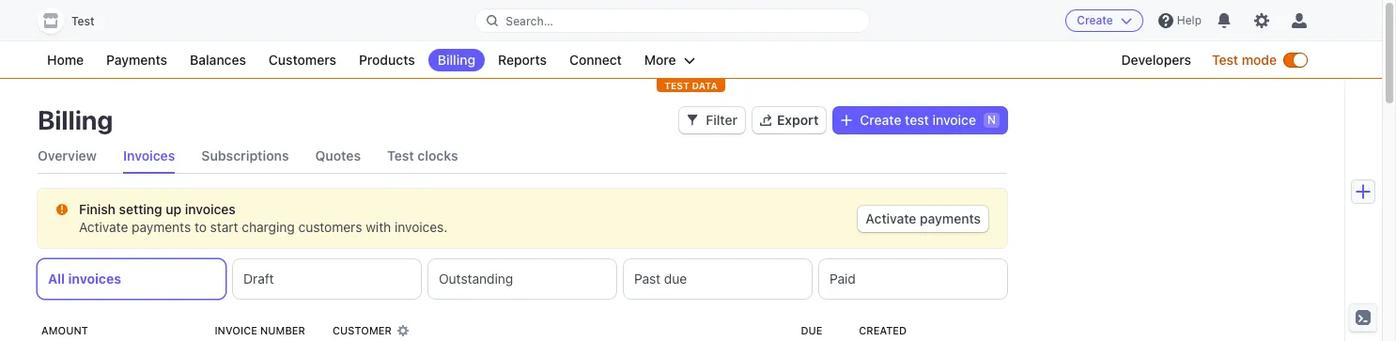 Task type: describe. For each thing, give the bounding box(es) containing it.
tab list containing all invoices
[[38, 259, 1008, 299]]

invoices inside the finish setting up invoices activate payments to start charging customers with invoices.
[[185, 201, 236, 217]]

paid button
[[820, 259, 1008, 299]]

more
[[645, 52, 677, 68]]

start
[[210, 219, 238, 235]]

created
[[859, 324, 907, 337]]

svg image
[[842, 115, 853, 126]]

help
[[1178, 13, 1202, 27]]

1 horizontal spatial activate
[[866, 211, 917, 227]]

overview
[[38, 148, 97, 164]]

test clocks
[[387, 148, 458, 164]]

test button
[[38, 8, 113, 34]]

with
[[366, 219, 391, 235]]

svg image inside "filter" popup button
[[687, 115, 699, 126]]

amount
[[41, 324, 88, 337]]

draft button
[[233, 259, 421, 299]]

past due button
[[624, 259, 812, 299]]

past
[[635, 271, 661, 287]]

home link
[[38, 49, 93, 71]]

up
[[166, 201, 182, 217]]

charging
[[242, 219, 295, 235]]

reports link
[[489, 49, 556, 71]]

mode
[[1242, 52, 1278, 68]]

quotes
[[315, 148, 361, 164]]

payments inside the finish setting up invoices activate payments to start charging customers with invoices.
[[132, 219, 191, 235]]

clocks
[[418, 148, 458, 164]]

customers
[[299, 219, 362, 235]]

connect
[[570, 52, 622, 68]]

filter button
[[680, 107, 745, 133]]

balances link
[[181, 49, 256, 71]]

balances
[[190, 52, 246, 68]]

payments
[[106, 52, 167, 68]]

connect link
[[560, 49, 632, 71]]

number
[[260, 324, 305, 337]]

create test invoice
[[860, 112, 977, 128]]

setting
[[119, 201, 162, 217]]

invoices
[[123, 148, 175, 164]]

test
[[905, 112, 930, 128]]

payments inside "activate payments" link
[[920, 211, 981, 227]]

payments link
[[97, 49, 177, 71]]

invoices.
[[395, 219, 448, 235]]

subscriptions
[[202, 148, 289, 164]]

customers link
[[259, 49, 346, 71]]

activate payments
[[866, 211, 981, 227]]

Search… text field
[[476, 9, 869, 32]]

billing link
[[428, 49, 485, 71]]

1 vertical spatial svg image
[[56, 204, 68, 215]]

developers
[[1122, 52, 1192, 68]]

activate inside the finish setting up invoices activate payments to start charging customers with invoices.
[[79, 219, 128, 235]]

create for create
[[1078, 13, 1114, 27]]

products
[[359, 52, 415, 68]]

products link
[[350, 49, 425, 71]]

past due
[[635, 271, 687, 287]]

billing inside billing link
[[438, 52, 476, 68]]

Search… search field
[[476, 9, 869, 32]]

invoice number
[[215, 324, 305, 337]]

create button
[[1066, 9, 1144, 32]]



Task type: locate. For each thing, give the bounding box(es) containing it.
billing left reports
[[438, 52, 476, 68]]

invoices
[[185, 201, 236, 217], [68, 271, 121, 287]]

overview link
[[38, 139, 97, 173]]

1 horizontal spatial billing
[[438, 52, 476, 68]]

1 horizontal spatial create
[[1078, 13, 1114, 27]]

0 vertical spatial invoices
[[185, 201, 236, 217]]

1 vertical spatial billing
[[38, 104, 113, 135]]

1 horizontal spatial invoices
[[185, 201, 236, 217]]

all
[[48, 271, 65, 287]]

payments
[[920, 211, 981, 227], [132, 219, 191, 235]]

0 vertical spatial tab list
[[38, 139, 1008, 174]]

activate payments link
[[859, 206, 989, 232]]

create right svg image
[[860, 112, 902, 128]]

test inside button
[[71, 14, 95, 28]]

finish
[[79, 201, 116, 217]]

billing
[[438, 52, 476, 68], [38, 104, 113, 135]]

svg image left finish
[[56, 204, 68, 215]]

to
[[195, 219, 207, 235]]

search…
[[506, 14, 554, 28]]

data
[[692, 80, 718, 91]]

0 vertical spatial test
[[71, 14, 95, 28]]

test left "clocks"
[[387, 148, 414, 164]]

tab list
[[38, 139, 1008, 174], [38, 259, 1008, 299]]

1 horizontal spatial svg image
[[687, 115, 699, 126]]

test data
[[665, 80, 718, 91]]

outstanding
[[439, 271, 514, 287]]

test left mode
[[1213, 52, 1239, 68]]

0 horizontal spatial activate
[[79, 219, 128, 235]]

payments up paid button
[[920, 211, 981, 227]]

customers
[[269, 52, 336, 68]]

invoices up "to"
[[185, 201, 236, 217]]

customer
[[333, 324, 392, 337]]

0 horizontal spatial payments
[[132, 219, 191, 235]]

activate
[[866, 211, 917, 227], [79, 219, 128, 235]]

test
[[665, 80, 690, 91]]

all invoices button
[[38, 259, 226, 299]]

draft
[[243, 271, 274, 287]]

1 vertical spatial invoices
[[68, 271, 121, 287]]

reports
[[498, 52, 547, 68]]

2 horizontal spatial test
[[1213, 52, 1239, 68]]

0 horizontal spatial invoices
[[68, 271, 121, 287]]

invoices link
[[123, 139, 175, 173]]

1 vertical spatial test
[[1213, 52, 1239, 68]]

1 vertical spatial create
[[860, 112, 902, 128]]

create inside button
[[1078, 13, 1114, 27]]

activate down finish
[[79, 219, 128, 235]]

create for create test invoice
[[860, 112, 902, 128]]

1 vertical spatial tab list
[[38, 259, 1008, 299]]

2 vertical spatial test
[[387, 148, 414, 164]]

invoices inside button
[[68, 271, 121, 287]]

finish setting up invoices activate payments to start charging customers with invoices.
[[79, 201, 448, 235]]

test clocks link
[[387, 139, 458, 173]]

due
[[664, 271, 687, 287]]

outstanding button
[[429, 259, 617, 299]]

0 horizontal spatial test
[[71, 14, 95, 28]]

developers link
[[1113, 49, 1201, 71]]

due
[[801, 324, 823, 337]]

test for test clocks
[[387, 148, 414, 164]]

invoice
[[933, 112, 977, 128]]

billing up overview
[[38, 104, 113, 135]]

1 horizontal spatial test
[[387, 148, 414, 164]]

0 vertical spatial billing
[[438, 52, 476, 68]]

paid
[[830, 271, 856, 287]]

0 horizontal spatial svg image
[[56, 204, 68, 215]]

payments down up at the left bottom of the page
[[132, 219, 191, 235]]

invoices right all
[[68, 271, 121, 287]]

quotes link
[[315, 139, 361, 173]]

0 horizontal spatial create
[[860, 112, 902, 128]]

2 tab list from the top
[[38, 259, 1008, 299]]

invoice
[[215, 324, 257, 337]]

1 tab list from the top
[[38, 139, 1008, 174]]

1 horizontal spatial payments
[[920, 211, 981, 227]]

0 vertical spatial create
[[1078, 13, 1114, 27]]

svg image left filter
[[687, 115, 699, 126]]

test mode
[[1213, 52, 1278, 68]]

n
[[988, 113, 996, 127]]

export
[[777, 112, 819, 128]]

svg image
[[687, 115, 699, 126], [56, 204, 68, 215]]

test
[[71, 14, 95, 28], [1213, 52, 1239, 68], [387, 148, 414, 164]]

filter
[[706, 112, 738, 128]]

all invoices
[[48, 271, 121, 287]]

help button
[[1151, 6, 1210, 36]]

0 horizontal spatial billing
[[38, 104, 113, 135]]

more button
[[635, 49, 705, 71]]

test up the home
[[71, 14, 95, 28]]

export button
[[753, 107, 827, 133]]

create
[[1078, 13, 1114, 27], [860, 112, 902, 128]]

create up developers link
[[1078, 13, 1114, 27]]

home
[[47, 52, 84, 68]]

test for test mode
[[1213, 52, 1239, 68]]

tab list containing overview
[[38, 139, 1008, 174]]

subscriptions link
[[202, 139, 289, 173]]

0 vertical spatial svg image
[[687, 115, 699, 126]]

test for test
[[71, 14, 95, 28]]

activate up paid button
[[866, 211, 917, 227]]



Task type: vqa. For each thing, say whether or not it's contained in the screenshot.
The "Products"
yes



